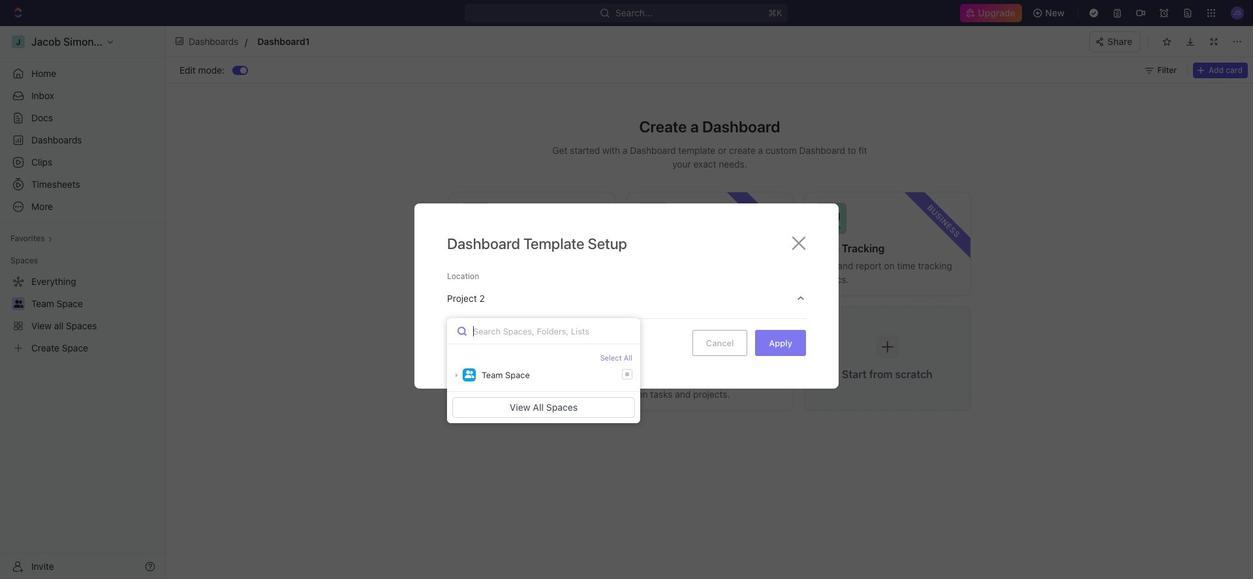 Task type: vqa. For each thing, say whether or not it's contained in the screenshot.
g, , element
no



Task type: describe. For each thing, give the bounding box(es) containing it.
time tracking image
[[815, 203, 846, 234]]

sidebar navigation
[[0, 26, 166, 580]]

user group image
[[464, 371, 474, 379]]

tree inside sidebar 'navigation'
[[5, 272, 161, 359]]

client portal image
[[638, 318, 669, 349]]

team reporting image
[[638, 203, 669, 234]]



Task type: locate. For each thing, give the bounding box(es) containing it.
tree
[[5, 272, 161, 359]]

None text field
[[257, 33, 620, 50]]

project management image
[[460, 318, 491, 349]]

dialog
[[415, 204, 839, 389]]

Search Spaces, Folders, Lists text field
[[447, 319, 640, 345]]



